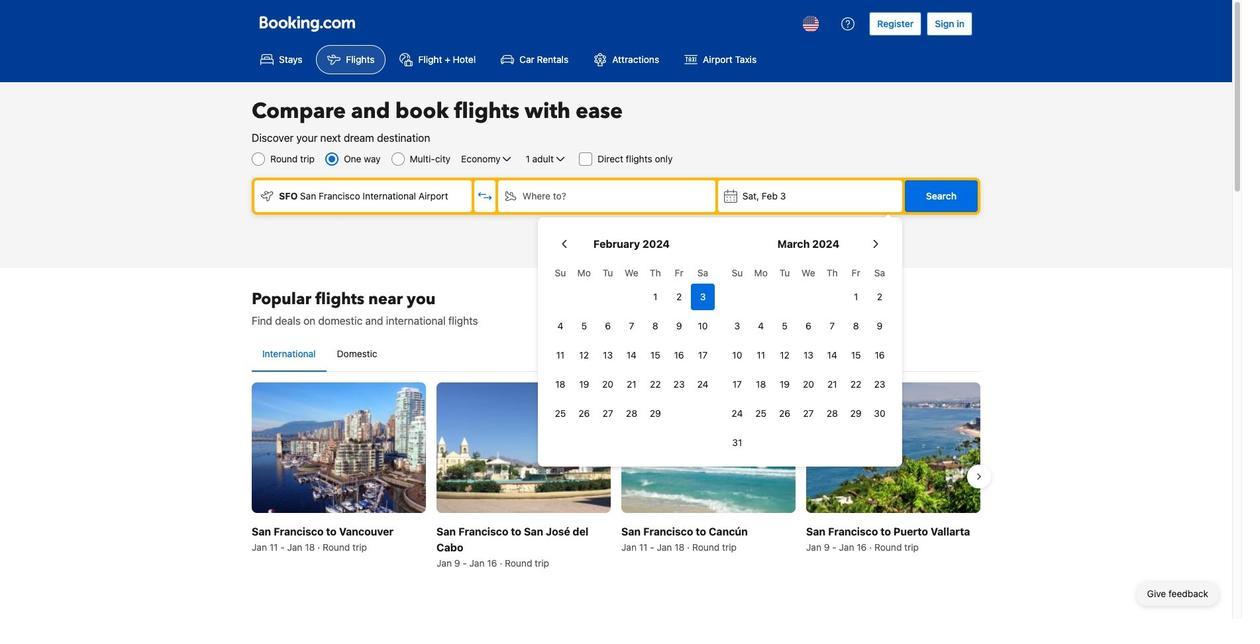Task type: describe. For each thing, give the bounding box(es) containing it.
6 March 2024 checkbox
[[797, 313, 821, 339]]

30 March 2024 checkbox
[[868, 400, 892, 427]]

18 February 2024 checkbox
[[549, 371, 573, 398]]

11 February 2024 checkbox
[[549, 342, 573, 369]]

13 February 2024 checkbox
[[596, 342, 620, 369]]

san francisco to vancouver image
[[252, 382, 426, 513]]

26 February 2024 checkbox
[[573, 400, 596, 427]]

6 February 2024 checkbox
[[596, 313, 620, 339]]

14 February 2024 checkbox
[[620, 342, 644, 369]]

12 February 2024 checkbox
[[573, 342, 596, 369]]

21 February 2024 checkbox
[[620, 371, 644, 398]]

16 March 2024 checkbox
[[868, 342, 892, 369]]

27 March 2024 checkbox
[[797, 400, 821, 427]]

29 February 2024 checkbox
[[644, 400, 668, 427]]

20 March 2024 checkbox
[[797, 371, 821, 398]]

2 March 2024 checkbox
[[868, 284, 892, 310]]

22 February 2024 checkbox
[[644, 371, 668, 398]]

1 March 2024 checkbox
[[845, 284, 868, 310]]

15 February 2024 checkbox
[[644, 342, 668, 369]]

24 March 2024 checkbox
[[726, 400, 750, 427]]

9 March 2024 checkbox
[[868, 313, 892, 339]]

15 March 2024 checkbox
[[845, 342, 868, 369]]

23 February 2024 checkbox
[[668, 371, 691, 398]]

12 March 2024 checkbox
[[773, 342, 797, 369]]

5 March 2024 checkbox
[[773, 313, 797, 339]]

25 March 2024 checkbox
[[750, 400, 773, 427]]

san francisco to puerto vallarta image
[[807, 382, 981, 513]]

7 February 2024 checkbox
[[620, 313, 644, 339]]

2 February 2024 checkbox
[[668, 284, 691, 310]]

22 March 2024 checkbox
[[845, 371, 868, 398]]

28 March 2024 checkbox
[[821, 400, 845, 427]]

3 February 2024 checkbox
[[691, 284, 715, 310]]

7 March 2024 checkbox
[[821, 313, 845, 339]]

8 February 2024 checkbox
[[644, 313, 668, 339]]



Task type: locate. For each thing, give the bounding box(es) containing it.
tab list
[[252, 337, 981, 373]]

8 March 2024 checkbox
[[845, 313, 868, 339]]

1 horizontal spatial grid
[[726, 260, 892, 456]]

13 March 2024 checkbox
[[797, 342, 821, 369]]

16 February 2024 checkbox
[[668, 342, 691, 369]]

3 March 2024 checkbox
[[726, 313, 750, 339]]

0 horizontal spatial grid
[[549, 260, 715, 427]]

4 February 2024 checkbox
[[549, 313, 573, 339]]

11 March 2024 checkbox
[[750, 342, 773, 369]]

1 grid from the left
[[549, 260, 715, 427]]

20 February 2024 checkbox
[[596, 371, 620, 398]]

2 grid from the left
[[726, 260, 892, 456]]

29 March 2024 checkbox
[[845, 400, 868, 427]]

19 February 2024 checkbox
[[573, 371, 596, 398]]

28 February 2024 checkbox
[[620, 400, 644, 427]]

17 February 2024 checkbox
[[691, 342, 715, 369]]

5 February 2024 checkbox
[[573, 313, 596, 339]]

26 March 2024 checkbox
[[773, 400, 797, 427]]

17 March 2024 checkbox
[[726, 371, 750, 398]]

san francisco to san josé del cabo image
[[437, 382, 611, 513]]

region
[[241, 377, 992, 576]]

grid
[[549, 260, 715, 427], [726, 260, 892, 456]]

1 February 2024 checkbox
[[644, 284, 668, 310]]

san francisco to cancún image
[[622, 382, 796, 513]]

25 February 2024 checkbox
[[549, 400, 573, 427]]

10 March 2024 checkbox
[[726, 342, 750, 369]]

24 February 2024 checkbox
[[691, 371, 715, 398]]

cell
[[691, 281, 715, 310]]

27 February 2024 checkbox
[[596, 400, 620, 427]]

23 March 2024 checkbox
[[868, 371, 892, 398]]

21 March 2024 checkbox
[[821, 371, 845, 398]]

9 February 2024 checkbox
[[668, 313, 691, 339]]

19 March 2024 checkbox
[[773, 371, 797, 398]]

4 March 2024 checkbox
[[750, 313, 773, 339]]

10 February 2024 checkbox
[[691, 313, 715, 339]]

18 March 2024 checkbox
[[750, 371, 773, 398]]

31 March 2024 checkbox
[[726, 430, 750, 456]]

booking.com logo image
[[260, 16, 355, 31], [260, 16, 355, 31]]

14 March 2024 checkbox
[[821, 342, 845, 369]]



Task type: vqa. For each thing, say whether or not it's contained in the screenshot.
2023
no



